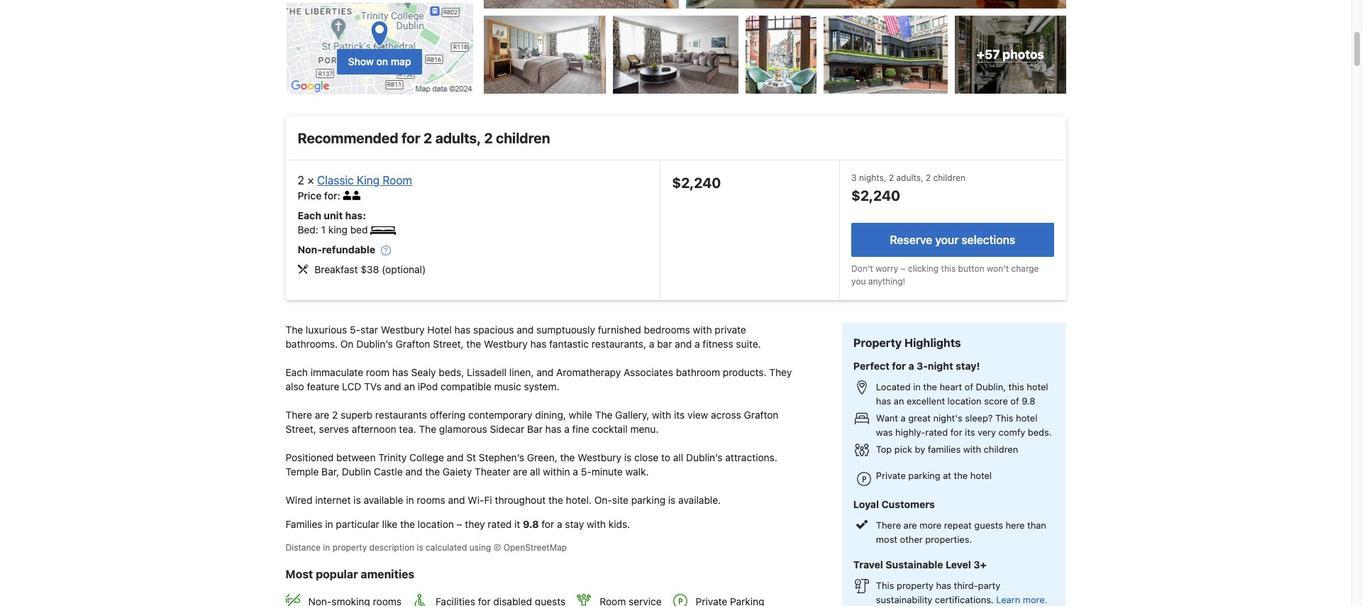 Task type: describe. For each thing, give the bounding box(es) containing it.
selections
[[962, 233, 1016, 246]]

children for 3 nights, 2 adults, 2 children $2,240
[[934, 173, 966, 183]]

fitness
[[703, 338, 734, 350]]

0 vertical spatial parking
[[909, 470, 941, 481]]

serves
[[319, 423, 349, 435]]

show
[[348, 55, 374, 67]]

aromatherapy
[[556, 366, 621, 378]]

for for a
[[892, 359, 906, 372]]

3 nights, 2 adults, 2 children $2,240
[[852, 173, 966, 204]]

classic king room link
[[317, 174, 412, 187]]

theater
[[475, 465, 510, 477]]

distance
[[286, 542, 321, 553]]

temple
[[286, 465, 319, 477]]

won't
[[987, 263, 1009, 274]]

3-
[[917, 359, 928, 372]]

in inside the luxurious 5-star westbury hotel has spacious and sumptuously furnished bedrooms with private bathrooms. on dublin's grafton street, the westbury has fantastic restaurants, a bar and a fitness suite. each immaculate room has sealy beds, lissadell linen, and aromatherapy associates bathroom products. they also feature lcd tvs and an ipod compatible music system. there are 2 superb restaurants offering contemporary dining, while the gallery, with its view across grafton street, serves afternoon tea. the glamorous sidecar bar has a fine cocktail menu. positioned between trinity college and st stephen's green, the westbury is close to all dublin's attractions. temple bar, dublin castle and the gaiety theater are all within a 5-minute walk. wired internet is available in rooms and wi-fi throughout the hotel. on-site parking is available.
[[406, 494, 414, 506]]

available
[[364, 494, 403, 506]]

cocktail
[[592, 423, 628, 435]]

location inside located in the heart of dublin, this hotel has an excellent location score of 9.8
[[948, 395, 982, 406]]

located
[[876, 381, 911, 392]]

gaiety
[[443, 465, 472, 477]]

0 horizontal spatial dublin's
[[356, 338, 393, 350]]

stay
[[565, 518, 584, 530]]

star
[[361, 323, 378, 336]]

each inside the luxurious 5-star westbury hotel has spacious and sumptuously furnished bedrooms with private bathrooms. on dublin's grafton street, the westbury has fantastic restaurants, a bar and a fitness suite. each immaculate room has sealy beds, lissadell linen, and aromatherapy associates bathroom products. they also feature lcd tvs and an ipod compatible music system. there are 2 superb restaurants offering contemporary dining, while the gallery, with its view across grafton street, serves afternoon tea. the glamorous sidecar bar has a fine cocktail menu. positioned between trinity college and st stephen's green, the westbury is close to all dublin's attractions. temple bar, dublin castle and the gaiety theater are all within a 5-minute walk. wired internet is available in rooms and wi-fi throughout the hotel. on-site parking is available.
[[286, 366, 308, 378]]

charge
[[1012, 263, 1039, 274]]

system.
[[524, 380, 560, 392]]

tea.
[[399, 423, 416, 435]]

the right at
[[954, 470, 968, 481]]

more.
[[1023, 594, 1048, 605]]

rated inside want a great night's sleep? this hotel was highly-rated for its very comfy beds.
[[926, 426, 948, 438]]

than
[[1028, 519, 1047, 531]]

green,
[[527, 451, 558, 463]]

classic
[[317, 174, 354, 187]]

breakfast
[[315, 263, 358, 275]]

dining,
[[535, 409, 566, 421]]

with up menu. at left
[[652, 409, 671, 421]]

minute
[[592, 465, 623, 477]]

worry
[[876, 263, 899, 274]]

families
[[286, 518, 323, 530]]

wi-
[[468, 494, 484, 506]]

the down the college
[[425, 465, 440, 477]]

walk.
[[626, 465, 649, 477]]

menu.
[[631, 423, 659, 435]]

stay!
[[956, 359, 980, 372]]

and down the college
[[405, 465, 423, 477]]

wired
[[286, 494, 313, 506]]

this inside this property has third-party sustainability certifications. learn more.
[[876, 580, 895, 591]]

most popular amenities
[[286, 568, 415, 580]]

its inside want a great night's sleep? this hotel was highly-rated for its very comfy beds.
[[965, 426, 975, 438]]

dublin,
[[976, 381, 1006, 392]]

0 horizontal spatial $2,240
[[672, 174, 721, 191]]

there inside the luxurious 5-star westbury hotel has spacious and sumptuously furnished bedrooms with private bathrooms. on dublin's grafton street, the westbury has fantastic restaurants, a bar and a fitness suite. each immaculate room has sealy beds, lissadell linen, and aromatherapy associates bathroom products. they also feature lcd tvs and an ipod compatible music system. there are 2 superb restaurants offering contemporary dining, while the gallery, with its view across grafton street, serves afternoon tea. the glamorous sidecar bar has a fine cocktail menu. positioned between trinity college and st stephen's green, the westbury is close to all dublin's attractions. temple bar, dublin castle and the gaiety theater are all within a 5-minute walk. wired internet is available in rooms and wi-fi throughout the hotel. on-site parking is available.
[[286, 409, 312, 421]]

across
[[711, 409, 741, 421]]

+57 photos
[[977, 47, 1044, 62]]

children for recommended for 2 adults,  2 children
[[496, 130, 550, 146]]

0 horizontal spatial rated
[[488, 518, 512, 530]]

has right the hotel at the bottom left of page
[[455, 323, 471, 336]]

sustainability
[[876, 594, 933, 605]]

bed:
[[298, 224, 321, 236]]

there are more repeat guests here than most other properties.
[[876, 519, 1047, 545]]

a left stay
[[557, 518, 562, 530]]

music
[[494, 380, 521, 392]]

the inside located in the heart of dublin, this hotel has an excellent location score of 9.8
[[924, 381, 937, 392]]

you
[[852, 276, 866, 287]]

hotel inside want a great night's sleep? this hotel was highly-rated for its very comfy beds.
[[1016, 412, 1038, 423]]

stephen's
[[479, 451, 524, 463]]

fantastic
[[549, 338, 589, 350]]

this inside located in the heart of dublin, this hotel has an excellent location score of 9.8
[[1009, 381, 1025, 392]]

and right spacious
[[517, 323, 534, 336]]

in for property
[[323, 542, 330, 553]]

property inside this property has third-party sustainability certifications. learn more.
[[897, 580, 934, 591]]

top pick by families with children
[[876, 443, 1019, 455]]

a left fitness
[[695, 338, 700, 350]]

was
[[876, 426, 893, 438]]

travel
[[854, 558, 883, 570]]

a left 'bar'
[[649, 338, 655, 350]]

pick
[[895, 443, 913, 455]]

has:
[[345, 209, 366, 222]]

map
[[391, 55, 411, 67]]

1 vertical spatial the
[[595, 409, 613, 421]]

while
[[569, 409, 593, 421]]

nights,
[[859, 173, 887, 183]]

other
[[900, 533, 923, 545]]

– inside don't worry – clicking this button won't charge you anything!
[[901, 263, 906, 274]]

children for top pick by families with children
[[984, 443, 1019, 455]]

and right 'bar'
[[675, 338, 692, 350]]

afternoon
[[352, 423, 396, 435]]

at
[[943, 470, 952, 481]]

3
[[852, 173, 857, 183]]

in for particular
[[325, 518, 333, 530]]

has left fantastic
[[531, 338, 547, 350]]

+57
[[977, 47, 1000, 62]]

private
[[715, 323, 746, 336]]

certifications.
[[935, 594, 994, 605]]

0 horizontal spatial location
[[418, 518, 454, 530]]

they
[[465, 518, 485, 530]]

families in particular like the location – they rated it 9.8 for a stay with kids.
[[286, 518, 630, 530]]

products.
[[723, 366, 767, 378]]

1 vertical spatial 5-
[[581, 465, 592, 477]]

parking inside the luxurious 5-star westbury hotel has spacious and sumptuously furnished bedrooms with private bathrooms. on dublin's grafton street, the westbury has fantastic restaurants, a bar and a fitness suite. each immaculate room has sealy beds, lissadell linen, and aromatherapy associates bathroom products. they also feature lcd tvs and an ipod compatible music system. there are 2 superb restaurants offering contemporary dining, while the gallery, with its view across grafton street, serves afternoon tea. the glamorous sidecar bar has a fine cocktail menu. positioned between trinity college and st stephen's green, the westbury is close to all dublin's attractions. temple bar, dublin castle and the gaiety theater are all within a 5-minute walk. wired internet is available in rooms and wi-fi throughout the hotel. on-site parking is available.
[[631, 494, 666, 506]]

is left calculated
[[417, 542, 423, 553]]

1 vertical spatial –
[[457, 518, 462, 530]]

an inside located in the heart of dublin, this hotel has an excellent location score of 9.8
[[894, 395, 904, 406]]

description
[[369, 542, 415, 553]]

1 horizontal spatial are
[[513, 465, 528, 477]]

0 vertical spatial are
[[315, 409, 329, 421]]

2 ×
[[298, 174, 314, 187]]

0 horizontal spatial 5-
[[350, 323, 361, 336]]

끖
[[856, 520, 868, 529]]

internet
[[315, 494, 351, 506]]

luxurious
[[306, 323, 347, 336]]

button
[[958, 263, 985, 274]]

king
[[328, 224, 348, 236]]

sumptuously
[[537, 323, 595, 336]]

very
[[978, 426, 996, 438]]

guests
[[975, 519, 1003, 531]]

0 vertical spatial grafton
[[396, 338, 430, 350]]

night's
[[934, 412, 963, 423]]

1 king bed
[[321, 224, 368, 236]]

1 horizontal spatial the
[[419, 423, 437, 435]]

2 vertical spatial hotel
[[971, 470, 992, 481]]

the right like
[[400, 518, 415, 530]]

on
[[376, 55, 388, 67]]

the luxurious 5-star westbury hotel has spacious and sumptuously furnished bedrooms with private bathrooms. on dublin's grafton street, the westbury has fantastic restaurants, a bar and a fitness suite. each immaculate room has sealy beds, lissadell linen, and aromatherapy associates bathroom products. they also feature lcd tvs and an ipod compatible music system. there are 2 superb restaurants offering contemporary dining, while the gallery, with its view across grafton street, serves afternoon tea. the glamorous sidecar bar has a fine cocktail menu. positioned between trinity college and st stephen's green, the westbury is close to all dublin's attractions. temple bar, dublin castle and the gaiety theater are all within a 5-minute walk. wired internet is available in rooms and wi-fi throughout the hotel. on-site parking is available.
[[286, 323, 795, 506]]

using
[[470, 542, 491, 553]]

king
[[357, 174, 380, 187]]

the left hotel.
[[549, 494, 563, 506]]

1 horizontal spatial grafton
[[744, 409, 779, 421]]

close
[[634, 451, 659, 463]]



Task type: locate. For each thing, give the bounding box(es) containing it.
the up 'bathrooms.'
[[286, 323, 303, 336]]

0 horizontal spatial 9.8
[[523, 518, 539, 530]]

1 vertical spatial are
[[513, 465, 528, 477]]

forkknife image
[[298, 264, 309, 274]]

particular
[[336, 518, 380, 530]]

beds.
[[1028, 426, 1052, 438]]

are inside there are more repeat guests here than most other properties.
[[904, 519, 917, 531]]

0 vertical spatial there
[[286, 409, 312, 421]]

westbury right star on the left
[[381, 323, 425, 336]]

learn
[[997, 594, 1021, 605]]

with
[[693, 323, 712, 336], [652, 409, 671, 421], [964, 443, 982, 455], [587, 518, 606, 530]]

in right distance
[[323, 542, 330, 553]]

sidecar
[[490, 423, 525, 435]]

has down dining,
[[545, 423, 562, 435]]

0 horizontal spatial children
[[496, 130, 550, 146]]

0 horizontal spatial adults,
[[435, 130, 481, 146]]

highly-
[[896, 426, 926, 438]]

0 vertical spatial dublin's
[[356, 338, 393, 350]]

2 horizontal spatial the
[[595, 409, 613, 421]]

0 vertical spatial adults,
[[435, 130, 481, 146]]

1 horizontal spatial westbury
[[484, 338, 528, 350]]

1 vertical spatial 9.8
[[523, 518, 539, 530]]

each up also
[[286, 366, 308, 378]]

loyal customers
[[854, 498, 935, 510]]

of
[[965, 381, 974, 392], [1011, 395, 1020, 406]]

this left button
[[941, 263, 956, 274]]

0 horizontal spatial an
[[404, 380, 415, 392]]

the right "tea."
[[419, 423, 437, 435]]

1 horizontal spatial rated
[[926, 426, 948, 438]]

1 occupancy image from the left
[[343, 191, 352, 200]]

there up most
[[876, 519, 901, 531]]

available.
[[679, 494, 721, 506]]

0 vertical spatial westbury
[[381, 323, 425, 336]]

of right "score"
[[1011, 395, 1020, 406]]

sealy
[[411, 366, 436, 378]]

this right dublin,
[[1009, 381, 1025, 392]]

excellent
[[907, 395, 945, 406]]

– left "they"
[[457, 518, 462, 530]]

2 vertical spatial the
[[419, 423, 437, 435]]

property
[[854, 336, 902, 349]]

for up located
[[892, 359, 906, 372]]

and up gaiety at the left
[[447, 451, 464, 463]]

don't worry – clicking this button won't charge you anything!
[[852, 263, 1039, 287]]

with up fitness
[[693, 323, 712, 336]]

1 horizontal spatial dublin's
[[686, 451, 723, 463]]

1 vertical spatial its
[[965, 426, 975, 438]]

this up sustainability
[[876, 580, 895, 591]]

suite.
[[736, 338, 761, 350]]

this up comfy
[[996, 412, 1014, 423]]

0 horizontal spatial grafton
[[396, 338, 430, 350]]

1 horizontal spatial 9.8
[[1022, 395, 1036, 406]]

0 vertical spatial of
[[965, 381, 974, 392]]

its left "view"
[[674, 409, 685, 421]]

0 horizontal spatial there
[[286, 409, 312, 421]]

the up excellent
[[924, 381, 937, 392]]

parking left at
[[909, 470, 941, 481]]

0 vertical spatial all
[[673, 451, 684, 463]]

there inside there are more repeat guests here than most other properties.
[[876, 519, 901, 531]]

9.8 inside located in the heart of dublin, this hotel has an excellent location score of 9.8
[[1022, 395, 1036, 406]]

in up excellent
[[913, 381, 921, 392]]

dublin's right to at the bottom of page
[[686, 451, 723, 463]]

1 vertical spatial all
[[530, 465, 540, 477]]

0 horizontal spatial its
[[674, 409, 685, 421]]

has down located
[[876, 395, 892, 406]]

0 horizontal spatial are
[[315, 409, 329, 421]]

street, down the hotel at the bottom left of page
[[433, 338, 464, 350]]

1 vertical spatial parking
[[631, 494, 666, 506]]

0 horizontal spatial street,
[[286, 423, 316, 435]]

1 vertical spatial of
[[1011, 395, 1020, 406]]

for for 2
[[402, 130, 421, 146]]

2 vertical spatial are
[[904, 519, 917, 531]]

adults,
[[435, 130, 481, 146], [897, 173, 924, 183]]

location down rooms
[[418, 518, 454, 530]]

5- up on
[[350, 323, 361, 336]]

5- up hotel.
[[581, 465, 592, 477]]

for left stay
[[542, 518, 554, 530]]

0 horizontal spatial all
[[530, 465, 540, 477]]

westbury up minute
[[578, 451, 622, 463]]

fine
[[572, 423, 590, 435]]

each up bed:
[[298, 209, 321, 222]]

with right stay
[[587, 518, 606, 530]]

parking right site
[[631, 494, 666, 506]]

0 vertical spatial rated
[[926, 426, 948, 438]]

2 occupancy image from the left
[[352, 191, 362, 200]]

contemporary
[[468, 409, 533, 421]]

loyal
[[854, 498, 879, 510]]

occupancy image
[[343, 191, 352, 200], [352, 191, 362, 200]]

dublin's
[[356, 338, 393, 350], [686, 451, 723, 463]]

1 horizontal spatial this
[[1009, 381, 1025, 392]]

1 vertical spatial rated
[[488, 518, 512, 530]]

1 horizontal spatial its
[[965, 426, 975, 438]]

parking
[[909, 470, 941, 481], [631, 494, 666, 506]]

the down spacious
[[466, 338, 481, 350]]

comfy
[[999, 426, 1026, 438]]

beds,
[[439, 366, 464, 378]]

$2,240 inside 3 nights, 2 adults, 2 children $2,240
[[852, 187, 901, 204]]

property up sustainability
[[897, 580, 934, 591]]

are up other
[[904, 519, 917, 531]]

1 horizontal spatial $2,240
[[852, 187, 901, 204]]

anything!
[[868, 276, 906, 287]]

there down also
[[286, 409, 312, 421]]

0 vertical spatial this
[[941, 263, 956, 274]]

1 horizontal spatial property
[[897, 580, 934, 591]]

9.8 right "score"
[[1022, 395, 1036, 406]]

2 horizontal spatial westbury
[[578, 451, 622, 463]]

there
[[286, 409, 312, 421], [876, 519, 901, 531]]

0 vertical spatial property
[[333, 542, 367, 553]]

1 vertical spatial street,
[[286, 423, 316, 435]]

property
[[333, 542, 367, 553], [897, 580, 934, 591]]

travel sustainable level  3+
[[854, 558, 987, 570]]

throughout
[[495, 494, 546, 506]]

reserve your selections link
[[852, 223, 1054, 257]]

0 vertical spatial 9.8
[[1022, 395, 1036, 406]]

in down internet
[[325, 518, 333, 530]]

0 vertical spatial hotel
[[1027, 381, 1049, 392]]

adults, for nights,
[[897, 173, 924, 183]]

its down sleep?
[[965, 426, 975, 438]]

customers
[[882, 498, 935, 510]]

this
[[941, 263, 956, 274], [1009, 381, 1025, 392]]

a up highly-
[[901, 412, 906, 423]]

this property has third-party sustainability certifications. learn more.
[[876, 580, 1048, 605]]

1 horizontal spatial parking
[[909, 470, 941, 481]]

this inside don't worry – clicking this button won't charge you anything!
[[941, 263, 956, 274]]

an down located
[[894, 395, 904, 406]]

bathrooms.
[[286, 338, 338, 350]]

0 vertical spatial each
[[298, 209, 321, 222]]

0 vertical spatial location
[[948, 395, 982, 406]]

for inside want a great night's sleep? this hotel was highly-rated for its very comfy beds.
[[951, 426, 963, 438]]

view
[[688, 409, 708, 421]]

1 horizontal spatial adults,
[[897, 173, 924, 183]]

1 vertical spatial this
[[876, 580, 895, 591]]

has right room
[[392, 366, 409, 378]]

9.8 right the it
[[523, 518, 539, 530]]

is left available.
[[668, 494, 676, 506]]

2 inside the luxurious 5-star westbury hotel has spacious and sumptuously furnished bedrooms with private bathrooms. on dublin's grafton street, the westbury has fantastic restaurants, a bar and a fitness suite. each immaculate room has sealy beds, lissadell linen, and aromatherapy associates bathroom products. they also feature lcd tvs and an ipod compatible music system. there are 2 superb restaurants offering contemporary dining, while the gallery, with its view across grafton street, serves afternoon tea. the glamorous sidecar bar has a fine cocktail menu. positioned between trinity college and st stephen's green, the westbury is close to all dublin's attractions. temple bar, dublin castle and the gaiety theater are all within a 5-minute walk. wired internet is available in rooms and wi-fi throughout the hotel. on-site parking is available.
[[332, 409, 338, 421]]

for for :
[[324, 190, 337, 202]]

an inside the luxurious 5-star westbury hotel has spacious and sumptuously furnished bedrooms with private bathrooms. on dublin's grafton street, the westbury has fantastic restaurants, a bar and a fitness suite. each immaculate room has sealy beds, lissadell linen, and aromatherapy associates bathroom products. they also feature lcd tvs and an ipod compatible music system. there are 2 superb restaurants offering contemporary dining, while the gallery, with its view across grafton street, serves afternoon tea. the glamorous sidecar bar has a fine cocktail menu. positioned between trinity college and st stephen's green, the westbury is close to all dublin's attractions. temple bar, dublin castle and the gaiety theater are all within a 5-minute walk. wired internet is available in rooms and wi-fi throughout the hotel. on-site parking is available.
[[404, 380, 415, 392]]

bar,
[[322, 465, 339, 477]]

2 horizontal spatial children
[[984, 443, 1019, 455]]

with down very
[[964, 443, 982, 455]]

all down green,
[[530, 465, 540, 477]]

1 vertical spatial adults,
[[897, 173, 924, 183]]

1 horizontal spatial street,
[[433, 338, 464, 350]]

this inside want a great night's sleep? this hotel was highly-rated for its very comfy beds.
[[996, 412, 1014, 423]]

clicking
[[908, 263, 939, 274]]

all right to at the bottom of page
[[673, 451, 684, 463]]

a inside want a great night's sleep? this hotel was highly-rated for its very comfy beds.
[[901, 412, 906, 423]]

learn more. link
[[997, 594, 1048, 605]]

occupancy image down 2 × classic king room
[[352, 191, 362, 200]]

to
[[661, 451, 671, 463]]

don't
[[852, 263, 873, 274]]

adults, inside 3 nights, 2 adults, 2 children $2,240
[[897, 173, 924, 183]]

1 horizontal spatial all
[[673, 451, 684, 463]]

adults, for for
[[435, 130, 481, 146]]

for down classic at the top of the page
[[324, 190, 337, 202]]

0 vertical spatial street,
[[433, 338, 464, 350]]

between
[[336, 451, 376, 463]]

0 vertical spatial an
[[404, 380, 415, 392]]

0 vertical spatial –
[[901, 263, 906, 274]]

1 vertical spatial westbury
[[484, 338, 528, 350]]

here
[[1006, 519, 1025, 531]]

hotel inside located in the heart of dublin, this hotel has an excellent location score of 9.8
[[1027, 381, 1049, 392]]

0 vertical spatial its
[[674, 409, 685, 421]]

0 horizontal spatial the
[[286, 323, 303, 336]]

street, up positioned
[[286, 423, 316, 435]]

a left fine
[[564, 423, 570, 435]]

most
[[286, 568, 313, 580]]

properties.
[[926, 533, 972, 545]]

for up room
[[402, 130, 421, 146]]

©
[[494, 542, 501, 553]]

grafton down the hotel at the bottom left of page
[[396, 338, 430, 350]]

calculated
[[426, 542, 467, 553]]

bar
[[527, 423, 543, 435]]

1 horizontal spatial an
[[894, 395, 904, 406]]

bathroom
[[676, 366, 720, 378]]

its inside the luxurious 5-star westbury hotel has spacious and sumptuously furnished bedrooms with private bathrooms. on dublin's grafton street, the westbury has fantastic restaurants, a bar and a fitness suite. each immaculate room has sealy beds, lissadell linen, and aromatherapy associates bathroom products. they also feature lcd tvs and an ipod compatible music system. there are 2 superb restaurants offering contemporary dining, while the gallery, with its view across grafton street, serves afternoon tea. the glamorous sidecar bar has a fine cocktail menu. positioned between trinity college and st stephen's green, the westbury is close to all dublin's attractions. temple bar, dublin castle and the gaiety theater are all within a 5-minute walk. wired internet is available in rooms and wi-fi throughout the hotel. on-site parking is available.
[[674, 409, 685, 421]]

non-refundable
[[298, 244, 375, 256]]

1 vertical spatial an
[[894, 395, 904, 406]]

0 horizontal spatial of
[[965, 381, 974, 392]]

0 horizontal spatial this
[[876, 580, 895, 591]]

0 vertical spatial children
[[496, 130, 550, 146]]

the up within
[[560, 451, 575, 463]]

rated down "night's"
[[926, 426, 948, 438]]

dublin's down star on the left
[[356, 338, 393, 350]]

$2,240
[[672, 174, 721, 191], [852, 187, 901, 204]]

kids.
[[609, 518, 630, 530]]

and right tvs
[[384, 380, 401, 392]]

0 horizontal spatial parking
[[631, 494, 666, 506]]

superb
[[341, 409, 373, 421]]

0 vertical spatial 5-
[[350, 323, 361, 336]]

linen,
[[509, 366, 534, 378]]

a left 3-
[[909, 359, 914, 372]]

9.8
[[1022, 395, 1036, 406], [523, 518, 539, 530]]

heart
[[940, 381, 962, 392]]

1 horizontal spatial there
[[876, 519, 901, 531]]

furnished
[[598, 323, 641, 336]]

children inside 3 nights, 2 adults, 2 children $2,240
[[934, 173, 966, 183]]

within
[[543, 465, 570, 477]]

2 horizontal spatial are
[[904, 519, 917, 531]]

rated left the it
[[488, 518, 512, 530]]

1 vertical spatial dublin's
[[686, 451, 723, 463]]

are down stephen's
[[513, 465, 528, 477]]

0 vertical spatial the
[[286, 323, 303, 336]]

has inside located in the heart of dublin, this hotel has an excellent location score of 9.8
[[876, 395, 892, 406]]

in inside located in the heart of dublin, this hotel has an excellent location score of 9.8
[[913, 381, 921, 392]]

has inside this property has third-party sustainability certifications. learn more.
[[936, 580, 952, 591]]

show on map section
[[280, 0, 478, 95]]

1 horizontal spatial –
[[901, 263, 906, 274]]

3+
[[974, 558, 987, 570]]

positioned
[[286, 451, 334, 463]]

a right within
[[573, 465, 578, 477]]

property down particular at the bottom left
[[333, 542, 367, 553]]

on
[[340, 338, 354, 350]]

1 horizontal spatial children
[[934, 173, 966, 183]]

offering
[[430, 409, 466, 421]]

the up cocktail
[[595, 409, 613, 421]]

popular
[[316, 568, 358, 580]]

westbury down spacious
[[484, 338, 528, 350]]

want a great night's sleep? this hotel was highly-rated for its very comfy beds.
[[876, 412, 1052, 438]]

most
[[876, 533, 898, 545]]

are up serves
[[315, 409, 329, 421]]

each
[[298, 209, 321, 222], [286, 366, 308, 378]]

restaurants
[[375, 409, 427, 421]]

glamorous
[[439, 423, 487, 435]]

bar
[[657, 338, 672, 350]]

on-
[[594, 494, 612, 506]]

1 vertical spatial this
[[1009, 381, 1025, 392]]

1 horizontal spatial of
[[1011, 395, 1020, 406]]

grafton
[[396, 338, 430, 350], [744, 409, 779, 421]]

in left rooms
[[406, 494, 414, 506]]

and up system.
[[537, 366, 554, 378]]

2 vertical spatial children
[[984, 443, 1019, 455]]

0 vertical spatial this
[[996, 412, 1014, 423]]

1 horizontal spatial location
[[948, 395, 982, 406]]

in for the
[[913, 381, 921, 392]]

occupancy image right :
[[343, 191, 352, 200]]

0 horizontal spatial –
[[457, 518, 462, 530]]

tvs
[[364, 380, 382, 392]]

2 vertical spatial westbury
[[578, 451, 622, 463]]

–
[[901, 263, 906, 274], [457, 518, 462, 530]]

0 horizontal spatial westbury
[[381, 323, 425, 336]]

0 horizontal spatial property
[[333, 542, 367, 553]]

lissadell
[[467, 366, 507, 378]]

1 vertical spatial grafton
[[744, 409, 779, 421]]

for down "night's"
[[951, 426, 963, 438]]

is up particular at the bottom left
[[354, 494, 361, 506]]

of right heart
[[965, 381, 974, 392]]

grafton right the across
[[744, 409, 779, 421]]

1 horizontal spatial this
[[996, 412, 1014, 423]]

1 vertical spatial there
[[876, 519, 901, 531]]

2 × classic king room
[[298, 174, 412, 187]]

1 vertical spatial hotel
[[1016, 412, 1038, 423]]

more details on meals and payment options image
[[381, 246, 391, 256]]

1 horizontal spatial 5-
[[581, 465, 592, 477]]

spacious
[[473, 323, 514, 336]]

– right worry on the right of the page
[[901, 263, 906, 274]]

location down heart
[[948, 395, 982, 406]]

0 horizontal spatial this
[[941, 263, 956, 274]]

westbury
[[381, 323, 425, 336], [484, 338, 528, 350], [578, 451, 622, 463]]

reserve your selections
[[890, 233, 1016, 246]]

is up walk.
[[624, 451, 632, 463]]

1 vertical spatial property
[[897, 580, 934, 591]]

trinity
[[378, 451, 407, 463]]

1 vertical spatial children
[[934, 173, 966, 183]]

has left 'third-'
[[936, 580, 952, 591]]

an left ipod
[[404, 380, 415, 392]]

1 vertical spatial location
[[418, 518, 454, 530]]

+57 photos link
[[955, 16, 1066, 94]]

:
[[337, 190, 340, 202]]

and left wi- at the bottom left of the page
[[448, 494, 465, 506]]



Task type: vqa. For each thing, say whether or not it's contained in the screenshot.
'Read all reviews'
no



